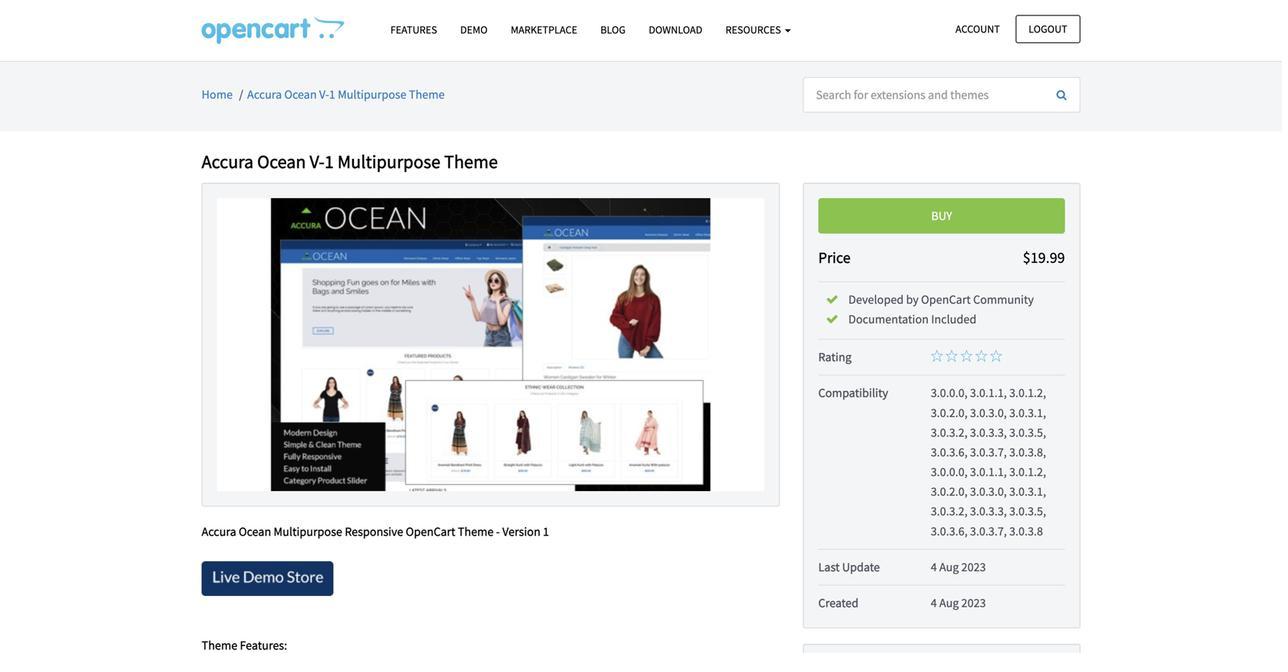 Task type: vqa. For each thing, say whether or not it's contained in the screenshot.


Task type: locate. For each thing, give the bounding box(es) containing it.
4 aug 2023
[[931, 560, 986, 575], [931, 596, 986, 611]]

2 star light o image from the left
[[976, 350, 988, 362]]

logout
[[1029, 22, 1068, 36]]

marketplace
[[511, 23, 578, 37]]

1 4 from the top
[[931, 560, 937, 575]]

0 vertical spatial 3.0.3.5,
[[1010, 425, 1047, 440]]

2 3.0.3.0, from the top
[[971, 484, 1007, 500]]

0 vertical spatial accura
[[247, 87, 282, 102]]

3.0.1.2, up 3.0.3.8,
[[1010, 385, 1047, 401]]

1 vertical spatial 3.0.2.0,
[[931, 484, 968, 500]]

0 vertical spatial 3.0.3.3,
[[971, 425, 1007, 440]]

3.0.3.5, up 3.0.3.8,
[[1010, 425, 1047, 440]]

search image
[[1057, 89, 1067, 100]]

1 vertical spatial 3.0.3.2,
[[931, 504, 968, 519]]

v-
[[319, 87, 329, 102], [310, 150, 325, 173]]

opencart - accura ocean v-1 multipurpose theme image
[[202, 16, 344, 44]]

3.0.3.2,
[[931, 425, 968, 440], [931, 504, 968, 519]]

developed
[[849, 292, 904, 307]]

accura
[[247, 87, 282, 102], [202, 150, 254, 173], [202, 524, 236, 539]]

star light o image
[[931, 350, 944, 362], [946, 350, 958, 362]]

download
[[649, 23, 703, 37]]

2 3.0.1.2, from the top
[[1010, 464, 1047, 480]]

accura ocean multipurpose responsive opencart theme - version 1
[[202, 524, 549, 539]]

0 vertical spatial 3.0.3.7,
[[971, 445, 1007, 460]]

rating
[[819, 349, 852, 365]]

2 3.0.3.3, from the top
[[971, 504, 1007, 519]]

3.0.3.1,
[[1010, 405, 1047, 421], [1010, 484, 1047, 500]]

0 vertical spatial 3.0.3.0,
[[971, 405, 1007, 421]]

2 3.0.2.0, from the top
[[931, 484, 968, 500]]

0 vertical spatial 3.0.2.0,
[[931, 405, 968, 421]]

2023
[[962, 560, 986, 575], [962, 596, 986, 611]]

theme
[[409, 87, 445, 102], [444, 150, 498, 173], [458, 524, 494, 539], [202, 638, 238, 653]]

$19.99
[[1023, 248, 1066, 267]]

3.0.3.7, left 3.0.3.8,
[[971, 445, 1007, 460]]

1 vertical spatial 3.0.3.6,
[[931, 524, 968, 539]]

1 vertical spatial 3.0.0.0,
[[931, 464, 968, 480]]

last
[[819, 560, 840, 575]]

1 vertical spatial 3.0.1.2,
[[1010, 464, 1047, 480]]

0 horizontal spatial star light o image
[[931, 350, 944, 362]]

opencart
[[922, 292, 971, 307], [406, 524, 456, 539]]

1 aug from the top
[[940, 560, 959, 575]]

1 3.0.3.3, from the top
[[971, 425, 1007, 440]]

3.0.3.3,
[[971, 425, 1007, 440], [971, 504, 1007, 519]]

1 3.0.3.2, from the top
[[931, 425, 968, 440]]

0 vertical spatial 3.0.1.1,
[[971, 385, 1007, 401]]

1 3.0.1.1, from the top
[[971, 385, 1007, 401]]

0 vertical spatial 3.0.1.2,
[[1010, 385, 1047, 401]]

0 horizontal spatial star light o image
[[961, 350, 973, 362]]

2 3.0.0.0, from the top
[[931, 464, 968, 480]]

3.0.3.8
[[1010, 524, 1044, 539]]

version
[[503, 524, 541, 539]]

0 vertical spatial 2023
[[962, 560, 986, 575]]

multipurpose
[[338, 87, 407, 102], [338, 150, 441, 173], [274, 524, 342, 539]]

accura ocean v-1 multipurpose theme
[[247, 87, 445, 102], [202, 150, 498, 173]]

documentation
[[849, 312, 929, 327]]

0 vertical spatial aug
[[940, 560, 959, 575]]

0 vertical spatial 3.0.0.0,
[[931, 385, 968, 401]]

2023 for created
[[962, 596, 986, 611]]

aug
[[940, 560, 959, 575], [940, 596, 959, 611]]

1 horizontal spatial opencart
[[922, 292, 971, 307]]

1 3.0.3.1, from the top
[[1010, 405, 1047, 421]]

0 vertical spatial 4 aug 2023
[[931, 560, 986, 575]]

0 vertical spatial 3.0.3.6,
[[931, 445, 968, 460]]

1 3.0.1.2, from the top
[[1010, 385, 1047, 401]]

3.0.0.0,
[[931, 385, 968, 401], [931, 464, 968, 480]]

2 horizontal spatial star light o image
[[991, 350, 1003, 362]]

0 vertical spatial 4
[[931, 560, 937, 575]]

2 3.0.3.1, from the top
[[1010, 484, 1047, 500]]

last update
[[819, 560, 880, 575]]

2 4 aug 2023 from the top
[[931, 596, 986, 611]]

1 vertical spatial 3.0.3.3,
[[971, 504, 1007, 519]]

2 3.0.3.7, from the top
[[971, 524, 1007, 539]]

1 vertical spatial 3.0.3.5,
[[1010, 504, 1047, 519]]

2 aug from the top
[[940, 596, 959, 611]]

included
[[932, 312, 977, 327]]

3.0.1.2, down 3.0.3.8,
[[1010, 464, 1047, 480]]

1 vertical spatial 2023
[[962, 596, 986, 611]]

opencart up included
[[922, 292, 971, 307]]

4 aug 2023 for last update
[[931, 560, 986, 575]]

by
[[907, 292, 919, 307]]

1 vertical spatial aug
[[940, 596, 959, 611]]

ocean
[[284, 87, 317, 102], [257, 150, 306, 173], [239, 524, 271, 539]]

0 horizontal spatial opencart
[[406, 524, 456, 539]]

3.0.3.1, down 3.0.3.8,
[[1010, 484, 1047, 500]]

1 star light o image from the left
[[931, 350, 944, 362]]

1
[[329, 87, 335, 102], [325, 150, 334, 173], [543, 524, 549, 539]]

0 vertical spatial 3.0.3.1,
[[1010, 405, 1047, 421]]

home
[[202, 87, 233, 102]]

0 vertical spatial 3.0.3.2,
[[931, 425, 968, 440]]

1 3.0.3.7, from the top
[[971, 445, 1007, 460]]

3.0.3.5,
[[1010, 425, 1047, 440], [1010, 504, 1047, 519]]

4
[[931, 560, 937, 575], [931, 596, 937, 611]]

buy
[[932, 208, 953, 224]]

3.0.3.1, up 3.0.3.8,
[[1010, 405, 1047, 421]]

1 2023 from the top
[[962, 560, 986, 575]]

3.0.1.2,
[[1010, 385, 1047, 401], [1010, 464, 1047, 480]]

2 2023 from the top
[[962, 596, 986, 611]]

2 4 from the top
[[931, 596, 937, 611]]

1 horizontal spatial star light o image
[[976, 350, 988, 362]]

blog
[[601, 23, 626, 37]]

1 horizontal spatial star light o image
[[946, 350, 958, 362]]

1 vertical spatial 4 aug 2023
[[931, 596, 986, 611]]

0 vertical spatial opencart
[[922, 292, 971, 307]]

1 vertical spatial 3.0.3.7,
[[971, 524, 1007, 539]]

1 vertical spatial 3.0.1.1,
[[971, 464, 1007, 480]]

1 3.0.3.6, from the top
[[931, 445, 968, 460]]

3.0.3.6,
[[931, 445, 968, 460], [931, 524, 968, 539]]

1 vertical spatial 4
[[931, 596, 937, 611]]

3.0.2.0,
[[931, 405, 968, 421], [931, 484, 968, 500]]

3.0.3.0,
[[971, 405, 1007, 421], [971, 484, 1007, 500]]

1 vertical spatial 3.0.3.0,
[[971, 484, 1007, 500]]

2 star light o image from the left
[[946, 350, 958, 362]]

3.0.3.5, up 3.0.3.8
[[1010, 504, 1047, 519]]

3.0.3.7,
[[971, 445, 1007, 460], [971, 524, 1007, 539]]

2 3.0.3.6, from the top
[[931, 524, 968, 539]]

2 vertical spatial 1
[[543, 524, 549, 539]]

1 4 aug 2023 from the top
[[931, 560, 986, 575]]

buy button
[[819, 198, 1066, 234]]

star light o image
[[961, 350, 973, 362], [976, 350, 988, 362], [991, 350, 1003, 362]]

opencart right responsive at bottom
[[406, 524, 456, 539]]

3.0.1.1,
[[971, 385, 1007, 401], [971, 464, 1007, 480]]

1 vertical spatial 3.0.3.1,
[[1010, 484, 1047, 500]]

3.0.3.8,
[[1010, 445, 1047, 460]]

1 vertical spatial ocean
[[257, 150, 306, 173]]

account
[[956, 22, 1001, 36]]

resources link
[[714, 16, 803, 43]]

3.0.3.7, left 3.0.3.8
[[971, 524, 1007, 539]]



Task type: describe. For each thing, give the bounding box(es) containing it.
update
[[843, 560, 880, 575]]

2 3.0.3.2, from the top
[[931, 504, 968, 519]]

developed by opencart community documentation included
[[849, 292, 1034, 327]]

features
[[391, 23, 437, 37]]

2 vertical spatial ocean
[[239, 524, 271, 539]]

resources
[[726, 23, 784, 37]]

price
[[819, 248, 851, 267]]

features link
[[379, 16, 449, 43]]

aug for last update
[[940, 560, 959, 575]]

1 3.0.3.5, from the top
[[1010, 425, 1047, 440]]

4 for created
[[931, 596, 937, 611]]

account link
[[943, 15, 1014, 43]]

theme features:
[[202, 638, 287, 653]]

home link
[[202, 87, 233, 102]]

1 vertical spatial opencart
[[406, 524, 456, 539]]

2023 for last update
[[962, 560, 986, 575]]

demo link
[[449, 16, 499, 43]]

2 vertical spatial multipurpose
[[274, 524, 342, 539]]

community
[[974, 292, 1034, 307]]

3.0.0.0, 3.0.1.1, 3.0.1.2, 3.0.2.0, 3.0.3.0, 3.0.3.1, 3.0.3.2, 3.0.3.3, 3.0.3.5, 3.0.3.6, 3.0.3.7, 3.0.3.8, 3.0.0.0, 3.0.1.1, 3.0.1.2, 3.0.2.0, 3.0.3.0, 3.0.3.1, 3.0.3.2, 3.0.3.3, 3.0.3.5, 3.0.3.6, 3.0.3.7, 3.0.3.8
[[931, 385, 1047, 539]]

created
[[819, 596, 859, 611]]

1 vertical spatial accura
[[202, 150, 254, 173]]

3 star light o image from the left
[[991, 350, 1003, 362]]

4 aug 2023 for created
[[931, 596, 986, 611]]

1 3.0.0.0, from the top
[[931, 385, 968, 401]]

2 3.0.1.1, from the top
[[971, 464, 1007, 480]]

responsive
[[345, 524, 403, 539]]

0 vertical spatial ocean
[[284, 87, 317, 102]]

0 vertical spatial v-
[[319, 87, 329, 102]]

1 vertical spatial v-
[[310, 150, 325, 173]]

2 3.0.3.5, from the top
[[1010, 504, 1047, 519]]

0 vertical spatial 1
[[329, 87, 335, 102]]

1 3.0.3.0, from the top
[[971, 405, 1007, 421]]

features:
[[240, 638, 287, 653]]

compatibility
[[819, 385, 889, 401]]

marketplace link
[[499, 16, 589, 43]]

demo
[[461, 23, 488, 37]]

Search for extensions and themes text field
[[803, 77, 1045, 113]]

accura ocean v-1 multipurpose theme link
[[247, 87, 445, 102]]

1 vertical spatial 1
[[325, 150, 334, 173]]

opencart inside developed by opencart community documentation included
[[922, 292, 971, 307]]

blog link
[[589, 16, 638, 43]]

2 vertical spatial accura
[[202, 524, 236, 539]]

1 vertical spatial multipurpose
[[338, 150, 441, 173]]

download link
[[638, 16, 714, 43]]

1 3.0.2.0, from the top
[[931, 405, 968, 421]]

accura ocean v-1 multipurpose theme image
[[217, 198, 765, 491]]

0 vertical spatial accura ocean v-1 multipurpose theme
[[247, 87, 445, 102]]

0 vertical spatial multipurpose
[[338, 87, 407, 102]]

-
[[496, 524, 500, 539]]

4 for last update
[[931, 560, 937, 575]]

1 vertical spatial accura ocean v-1 multipurpose theme
[[202, 150, 498, 173]]

aug for created
[[940, 596, 959, 611]]

1 star light o image from the left
[[961, 350, 973, 362]]

logout link
[[1016, 15, 1081, 43]]



